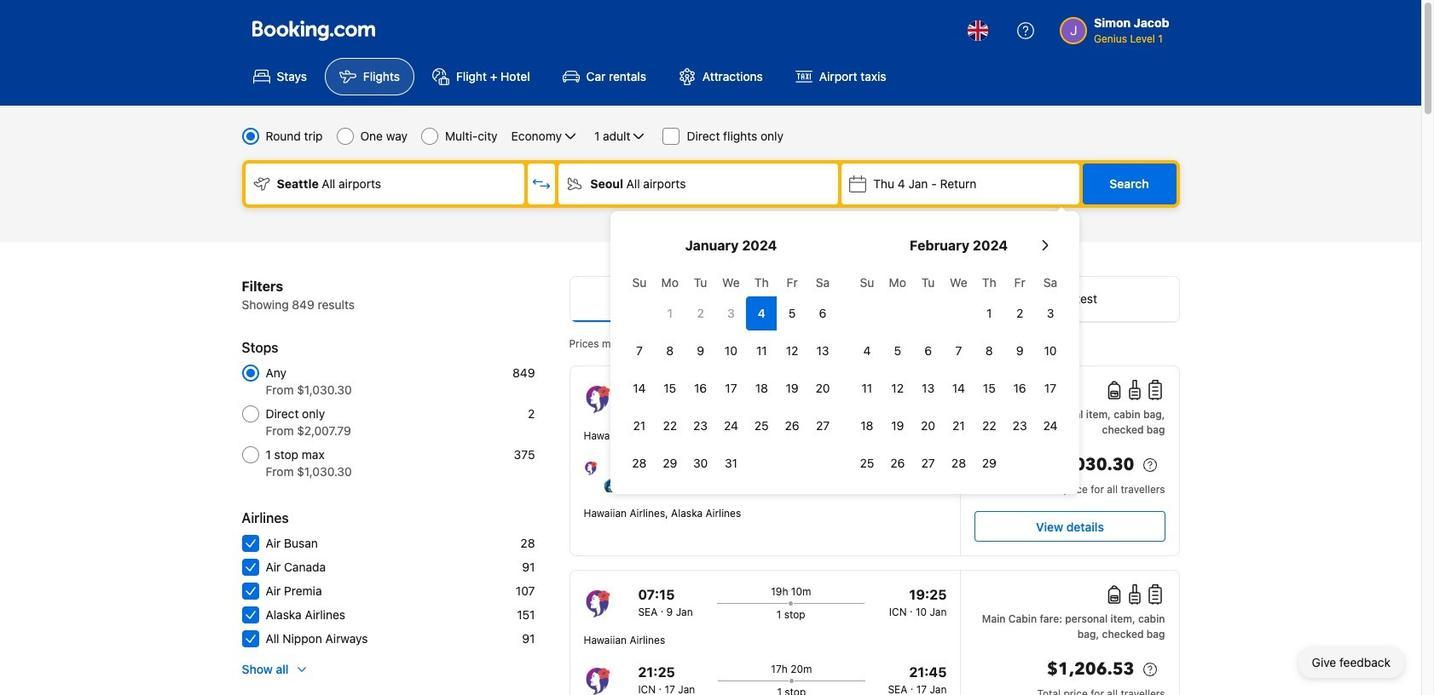 Task type: describe. For each thing, give the bounding box(es) containing it.
3 January 2024 checkbox
[[716, 297, 747, 331]]

9 February 2024 checkbox
[[1005, 334, 1035, 368]]

$1,030.30 region
[[975, 452, 1165, 483]]

2 grid from the left
[[852, 266, 1066, 481]]

20 February 2024 checkbox
[[913, 409, 944, 443]]

28 January 2024 checkbox
[[624, 447, 655, 481]]

1 January 2024 checkbox
[[655, 297, 685, 331]]

16 January 2024 checkbox
[[685, 372, 716, 406]]

22 February 2024 checkbox
[[974, 409, 1005, 443]]

26 January 2024 checkbox
[[777, 409, 808, 443]]

26 February 2024 checkbox
[[883, 447, 913, 481]]

12 February 2024 checkbox
[[883, 372, 913, 406]]

5 January 2024 checkbox
[[777, 297, 808, 331]]

28 February 2024 checkbox
[[944, 447, 974, 481]]

18 January 2024 checkbox
[[747, 372, 777, 406]]

20 January 2024 checkbox
[[808, 372, 838, 406]]

27 February 2024 checkbox
[[913, 447, 944, 481]]

24 February 2024 checkbox
[[1035, 409, 1066, 443]]

5 February 2024 checkbox
[[883, 334, 913, 368]]

19 January 2024 checkbox
[[777, 372, 808, 406]]

6 January 2024 checkbox
[[808, 297, 838, 331]]

24 January 2024 checkbox
[[716, 409, 747, 443]]

30 January 2024 checkbox
[[685, 447, 716, 481]]

29 January 2024 checkbox
[[655, 447, 685, 481]]

31 January 2024 checkbox
[[716, 447, 747, 481]]

10 January 2024 checkbox
[[716, 334, 747, 368]]

3 February 2024 checkbox
[[1035, 297, 1066, 331]]

15 January 2024 checkbox
[[655, 372, 685, 406]]

7 January 2024 checkbox
[[624, 334, 655, 368]]

13 February 2024 checkbox
[[913, 372, 944, 406]]

6 February 2024 checkbox
[[913, 334, 944, 368]]

23 January 2024 checkbox
[[685, 409, 716, 443]]

25 January 2024 checkbox
[[747, 409, 777, 443]]

22 January 2024 checkbox
[[655, 409, 685, 443]]

23 February 2024 checkbox
[[1005, 409, 1035, 443]]



Task type: vqa. For each thing, say whether or not it's contained in the screenshot.
9:45
no



Task type: locate. For each thing, give the bounding box(es) containing it.
2 January 2024 checkbox
[[685, 297, 716, 331]]

16 February 2024 checkbox
[[1005, 372, 1035, 406]]

$1,206.53 region
[[975, 657, 1165, 687]]

11 January 2024 checkbox
[[747, 334, 777, 368]]

10 February 2024 checkbox
[[1035, 334, 1066, 368]]

8 January 2024 checkbox
[[655, 334, 685, 368]]

21 January 2024 checkbox
[[624, 409, 655, 443]]

19 February 2024 checkbox
[[883, 409, 913, 443]]

14 January 2024 checkbox
[[624, 372, 655, 406]]

1 horizontal spatial grid
[[852, 266, 1066, 481]]

12 January 2024 checkbox
[[777, 334, 808, 368]]

1 grid from the left
[[624, 266, 838, 481]]

11 February 2024 checkbox
[[852, 372, 883, 406]]

0 horizontal spatial grid
[[624, 266, 838, 481]]

cell
[[747, 293, 777, 331]]

21 February 2024 checkbox
[[944, 409, 974, 443]]

7 February 2024 checkbox
[[944, 334, 974, 368]]

13 January 2024 checkbox
[[808, 334, 838, 368]]

1 February 2024 checkbox
[[974, 297, 1005, 331]]

4 January 2024 checkbox
[[747, 297, 777, 331]]

4 February 2024 checkbox
[[852, 334, 883, 368]]

grid
[[624, 266, 838, 481], [852, 266, 1066, 481]]

tab list
[[570, 277, 1179, 323]]

17 January 2024 checkbox
[[716, 372, 747, 406]]

15 February 2024 checkbox
[[974, 372, 1005, 406]]

29 February 2024 checkbox
[[974, 447, 1005, 481]]

8 February 2024 checkbox
[[974, 334, 1005, 368]]

18 February 2024 checkbox
[[852, 409, 883, 443]]

cell inside grid
[[747, 293, 777, 331]]

17 February 2024 checkbox
[[1035, 372, 1066, 406]]

2 February 2024 checkbox
[[1005, 297, 1035, 331]]

14 February 2024 checkbox
[[944, 372, 974, 406]]

27 January 2024 checkbox
[[808, 409, 838, 443]]

25 February 2024 checkbox
[[852, 447, 883, 481]]

9 January 2024 checkbox
[[685, 334, 716, 368]]

booking.com logo image
[[252, 20, 375, 41], [252, 20, 375, 41]]



